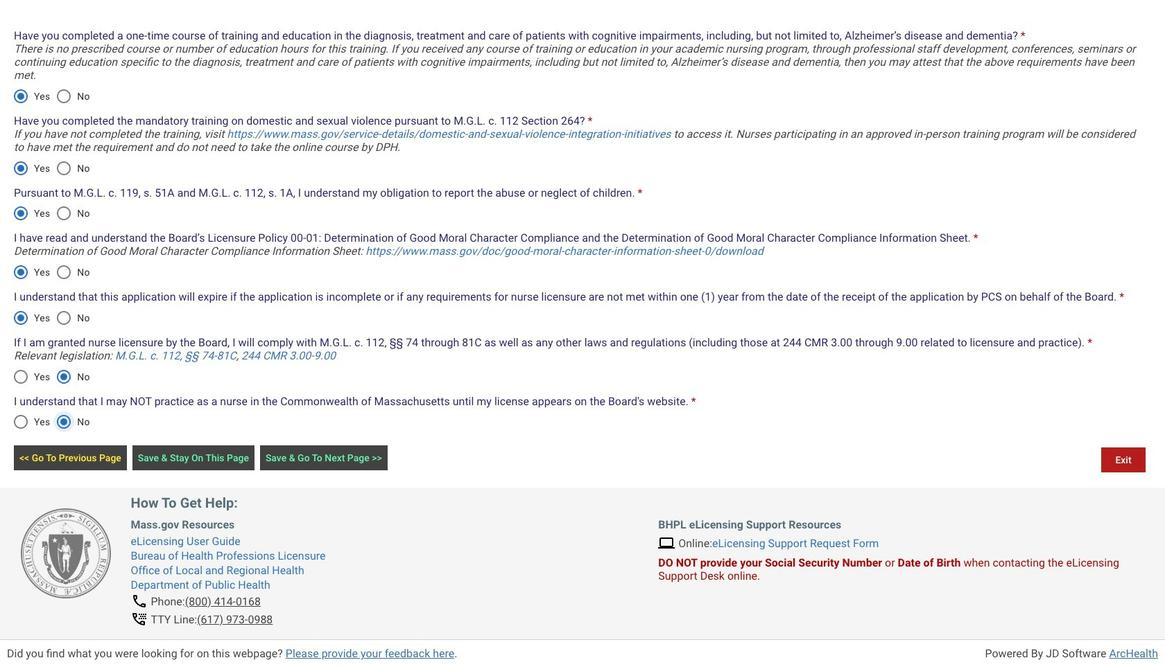 Task type: locate. For each thing, give the bounding box(es) containing it.
5 option group from the top
[[6, 302, 97, 335]]

option group
[[6, 80, 97, 113], [6, 152, 97, 185], [6, 197, 97, 230], [6, 256, 97, 289], [6, 302, 97, 335], [6, 360, 97, 394], [6, 406, 97, 439]]

6 option group from the top
[[6, 360, 97, 394]]



Task type: describe. For each thing, give the bounding box(es) containing it.
2 option group from the top
[[6, 152, 97, 185]]

1 option group from the top
[[6, 80, 97, 113]]

4 option group from the top
[[6, 256, 97, 289]]

3 option group from the top
[[6, 197, 97, 230]]

massachusetts state seal image
[[21, 509, 111, 599]]

7 option group from the top
[[6, 406, 97, 439]]



